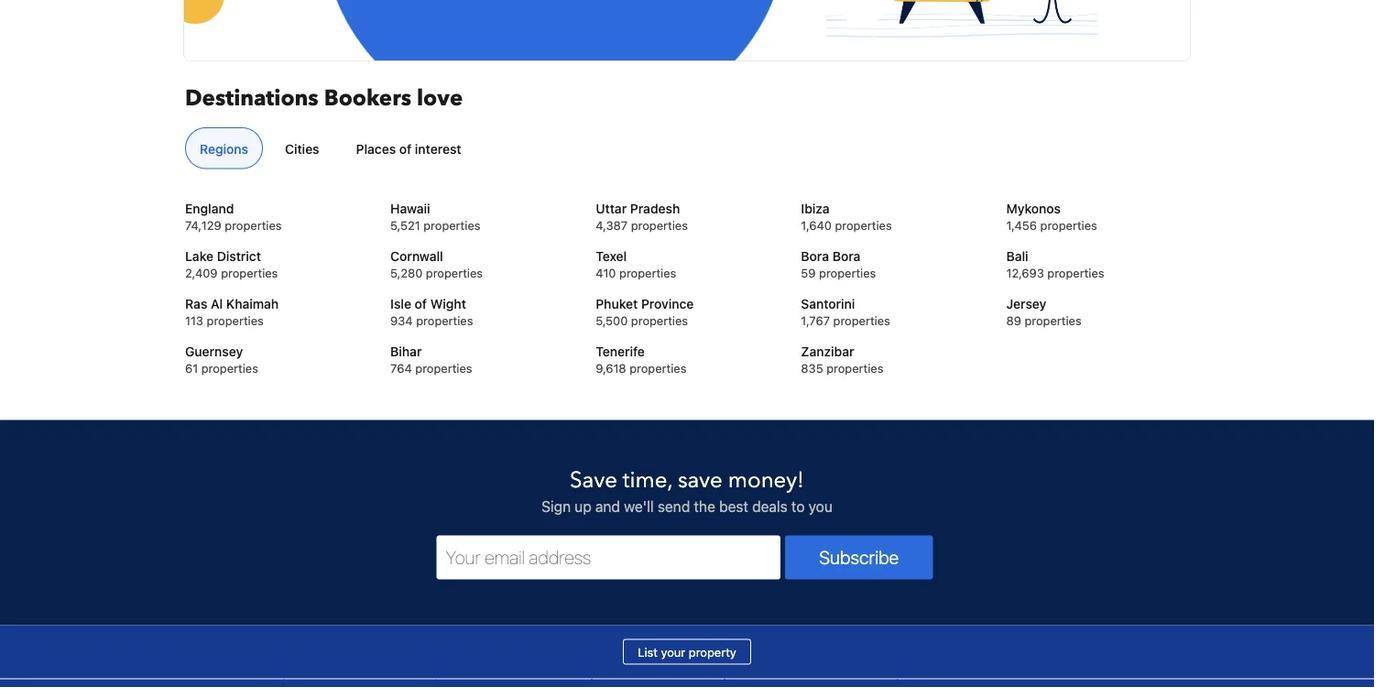 Task type: describe. For each thing, give the bounding box(es) containing it.
jersey
[[1006, 296, 1047, 311]]

uttar
[[596, 201, 627, 216]]

Your email address email field
[[437, 536, 781, 580]]

ibiza
[[801, 201, 830, 216]]

61
[[185, 361, 198, 375]]

cornwall
[[390, 249, 443, 264]]

bookers
[[324, 84, 411, 114]]

wight
[[430, 296, 466, 311]]

ibiza 1,640 properties
[[801, 201, 892, 232]]

subscribe
[[819, 547, 899, 568]]

bihar link
[[390, 343, 573, 361]]

cornwall link
[[390, 247, 573, 266]]

lake district link
[[185, 247, 368, 266]]

save time, save money! sign up and we'll send the best deals to you
[[542, 466, 833, 515]]

love
[[417, 84, 463, 114]]

properties inside zanzibar 835 properties
[[827, 361, 884, 375]]

deals
[[752, 498, 788, 515]]

regions
[[200, 142, 248, 157]]

zanzibar 835 properties
[[801, 344, 884, 375]]

isle
[[390, 296, 411, 311]]

934
[[390, 314, 413, 328]]

12,693
[[1006, 266, 1044, 280]]

1 bora from the left
[[801, 249, 829, 264]]

places of interest
[[356, 142, 461, 157]]

mykonos link
[[1006, 200, 1189, 218]]

properties inside ibiza 1,640 properties
[[835, 218, 892, 232]]

santorini
[[801, 296, 855, 311]]

destinations
[[185, 84, 319, 114]]

4,387
[[596, 218, 628, 232]]

lake
[[185, 249, 214, 264]]

bora bora link
[[801, 247, 984, 266]]

mykonos
[[1006, 201, 1061, 216]]

835
[[801, 361, 823, 375]]

5,280
[[390, 266, 423, 280]]

khaimah
[[226, 296, 279, 311]]

phuket province link
[[596, 295, 778, 313]]

properties inside jersey 89 properties
[[1025, 314, 1082, 328]]

mykonos 1,456 properties
[[1006, 201, 1097, 232]]

764
[[390, 361, 412, 375]]

ibiza link
[[801, 200, 984, 218]]

send
[[658, 498, 690, 515]]

phuket province 5,500 properties
[[596, 296, 694, 328]]

tenerife link
[[596, 343, 778, 361]]

texel
[[596, 249, 627, 264]]

england link
[[185, 200, 368, 218]]

isle of wight link
[[390, 295, 573, 313]]

you
[[809, 498, 833, 515]]

navigation inside save time, save money! footer
[[179, 680, 898, 687]]

subscribe button
[[785, 536, 933, 580]]

list your property link
[[623, 639, 751, 665]]

hawaii
[[390, 201, 430, 216]]

cities
[[285, 142, 319, 157]]

59
[[801, 266, 816, 280]]

district
[[217, 249, 261, 264]]

texel 410 properties
[[596, 249, 676, 280]]

places
[[356, 142, 396, 157]]

lake district 2,409 properties
[[185, 249, 278, 280]]

of for interest
[[399, 142, 412, 157]]

and
[[595, 498, 620, 515]]

uttar pradesh link
[[596, 200, 778, 218]]

santorini link
[[801, 295, 984, 313]]

zanzibar
[[801, 344, 854, 359]]

113
[[185, 314, 203, 328]]

ras al khaimah link
[[185, 295, 368, 313]]

list
[[638, 645, 658, 659]]

properties inside phuket province 5,500 properties
[[631, 314, 688, 328]]



Task type: vqa. For each thing, say whether or not it's contained in the screenshot.
do in the paris 2196 things to do
no



Task type: locate. For each thing, give the bounding box(es) containing it.
cornwall 5,280 properties
[[390, 249, 483, 280]]

bali 12,693 properties
[[1006, 249, 1105, 280]]

properties inside guernsey 61 properties
[[201, 361, 258, 375]]

properties up the province
[[619, 266, 676, 280]]

save time, save money! footer
[[0, 420, 1374, 687]]

your
[[661, 645, 686, 659]]

1 vertical spatial of
[[415, 296, 427, 311]]

2,409
[[185, 266, 218, 280]]

guernsey 61 properties
[[185, 344, 258, 375]]

properties up wight
[[426, 266, 483, 280]]

regions button
[[185, 128, 263, 169]]

property
[[689, 645, 736, 659]]

properties inside santorini 1,767 properties
[[833, 314, 890, 328]]

of
[[399, 142, 412, 157], [415, 296, 427, 311]]

list your property
[[638, 645, 736, 659]]

ras al khaimah 113 properties
[[185, 296, 279, 328]]

bora down ibiza 1,640 properties
[[833, 249, 861, 264]]

properties down zanzibar
[[827, 361, 884, 375]]

properties down bali link
[[1048, 266, 1105, 280]]

best
[[719, 498, 748, 515]]

sign
[[542, 498, 571, 515]]

properties inside ras al khaimah 113 properties
[[207, 314, 264, 328]]

properties down khaimah
[[207, 314, 264, 328]]

properties down the province
[[631, 314, 688, 328]]

properties down pradesh
[[631, 218, 688, 232]]

bali link
[[1006, 247, 1189, 266]]

hawaii link
[[390, 200, 573, 218]]

destinations bookers love
[[185, 84, 463, 114]]

money!
[[728, 466, 804, 496]]

province
[[641, 296, 694, 311]]

england
[[185, 201, 234, 216]]

properties down jersey at the top right
[[1025, 314, 1082, 328]]

tab list
[[178, 128, 1189, 170]]

5,500
[[596, 314, 628, 328]]

jersey link
[[1006, 295, 1189, 313]]

properties inside "bora bora 59 properties"
[[819, 266, 876, 280]]

properties down ibiza link
[[835, 218, 892, 232]]

1 horizontal spatial of
[[415, 296, 427, 311]]

of inside isle of wight 934 properties
[[415, 296, 427, 311]]

properties inside mykonos 1,456 properties
[[1040, 218, 1097, 232]]

properties inside bihar 764 properties
[[415, 361, 472, 375]]

places of interest button
[[341, 128, 476, 169]]

properties down mykonos link
[[1040, 218, 1097, 232]]

england 74,129 properties
[[185, 201, 282, 232]]

of right places
[[399, 142, 412, 157]]

properties inside hawaii 5,521 properties
[[424, 218, 481, 232]]

to
[[792, 498, 805, 515]]

zanzibar link
[[801, 343, 984, 361]]

of for wight
[[415, 296, 427, 311]]

0 horizontal spatial bora
[[801, 249, 829, 264]]

the
[[694, 498, 715, 515]]

of inside button
[[399, 142, 412, 157]]

al
[[211, 296, 223, 311]]

properties down the guernsey at bottom left
[[201, 361, 258, 375]]

1,456
[[1006, 218, 1037, 232]]

properties inside bali 12,693 properties
[[1048, 266, 1105, 280]]

navigation
[[179, 680, 898, 687]]

properties down district on the left top of page
[[221, 266, 278, 280]]

save
[[570, 466, 617, 496]]

properties inside 'lake district 2,409 properties'
[[221, 266, 278, 280]]

properties inside cornwall 5,280 properties
[[426, 266, 483, 280]]

properties up santorini
[[819, 266, 876, 280]]

1 horizontal spatial bora
[[833, 249, 861, 264]]

properties
[[225, 218, 282, 232], [424, 218, 481, 232], [631, 218, 688, 232], [835, 218, 892, 232], [1040, 218, 1097, 232], [221, 266, 278, 280], [426, 266, 483, 280], [619, 266, 676, 280], [819, 266, 876, 280], [1048, 266, 1105, 280], [207, 314, 264, 328], [416, 314, 473, 328], [631, 314, 688, 328], [833, 314, 890, 328], [1025, 314, 1082, 328], [201, 361, 258, 375], [415, 361, 472, 375], [630, 361, 687, 375], [827, 361, 884, 375]]

bali
[[1006, 249, 1029, 264]]

bora bora 59 properties
[[801, 249, 876, 280]]

save
[[678, 466, 723, 496]]

uttar pradesh 4,387 properties
[[596, 201, 688, 232]]

pradesh
[[630, 201, 680, 216]]

properties down wight
[[416, 314, 473, 328]]

guernsey link
[[185, 343, 368, 361]]

bora up 59
[[801, 249, 829, 264]]

texel link
[[596, 247, 778, 266]]

isle of wight 934 properties
[[390, 296, 473, 328]]

bihar 764 properties
[[390, 344, 472, 375]]

guernsey
[[185, 344, 243, 359]]

properties down the england link
[[225, 218, 282, 232]]

5,521
[[390, 218, 420, 232]]

tab list containing regions
[[178, 128, 1189, 170]]

hawaii 5,521 properties
[[390, 201, 481, 232]]

properties down "hawaii" link
[[424, 218, 481, 232]]

89
[[1006, 314, 1021, 328]]

interest
[[415, 142, 461, 157]]

410
[[596, 266, 616, 280]]

bihar
[[390, 344, 422, 359]]

cities button
[[270, 128, 334, 169]]

properties down bihar
[[415, 361, 472, 375]]

properties inside texel 410 properties
[[619, 266, 676, 280]]

properties inside uttar pradesh 4,387 properties
[[631, 218, 688, 232]]

tenerife 9,618 properties
[[596, 344, 687, 375]]

0 horizontal spatial of
[[399, 142, 412, 157]]

1,640
[[801, 218, 832, 232]]

1,767
[[801, 314, 830, 328]]

time,
[[623, 466, 672, 496]]

74,129
[[185, 218, 221, 232]]

2 bora from the left
[[833, 249, 861, 264]]

we'll
[[624, 498, 654, 515]]

phuket
[[596, 296, 638, 311]]

ras
[[185, 296, 207, 311]]

9,618
[[596, 361, 626, 375]]

santorini 1,767 properties
[[801, 296, 890, 328]]

properties down tenerife link
[[630, 361, 687, 375]]

properties inside tenerife 9,618 properties
[[630, 361, 687, 375]]

of right isle
[[415, 296, 427, 311]]

properties inside isle of wight 934 properties
[[416, 314, 473, 328]]

properties inside england 74,129 properties
[[225, 218, 282, 232]]

tenerife
[[596, 344, 645, 359]]

0 vertical spatial of
[[399, 142, 412, 157]]

up
[[575, 498, 592, 515]]

properties down santorini link
[[833, 314, 890, 328]]



